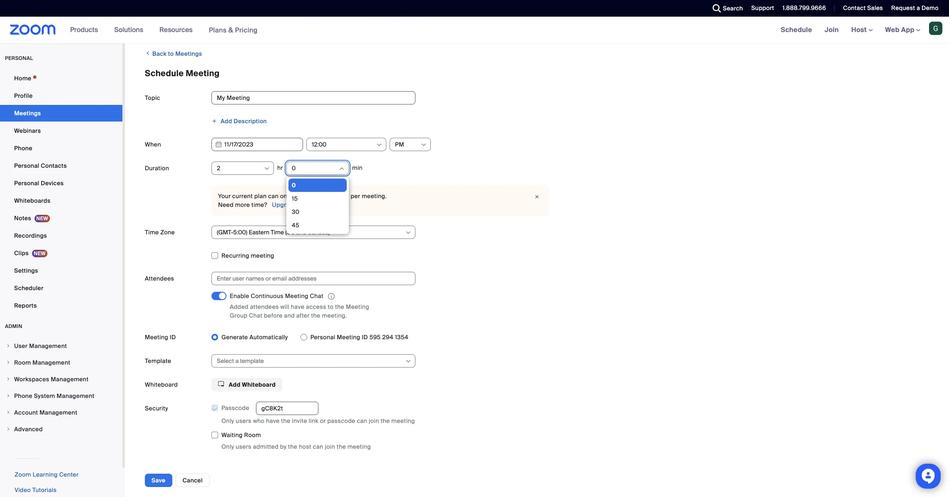 Task type: locate. For each thing, give the bounding box(es) containing it.
1 horizontal spatial id
[[362, 334, 368, 341]]

0 horizontal spatial whiteboard
[[145, 381, 178, 389]]

2 whiteboard from the left
[[242, 381, 276, 389]]

0 vertical spatial meeting.
[[362, 192, 387, 200]]

0 vertical spatial right image
[[6, 360, 11, 365]]

zoom up video tutorials link
[[15, 471, 31, 478]]

account
[[14, 409, 38, 416]]

list box
[[288, 179, 347, 232]]

webinars link
[[0, 122, 122, 139]]

0 vertical spatial meeting
[[251, 252, 274, 259]]

right image inside user management menu item
[[6, 343, 11, 348]]

294
[[382, 334, 393, 341]]

1 right image from the top
[[6, 343, 11, 348]]

0 vertical spatial room
[[14, 359, 31, 366]]

added
[[230, 303, 249, 311]]

2 horizontal spatial can
[[357, 417, 367, 425]]

whiteboard up passcode
[[242, 381, 276, 389]]

phone down webinars
[[14, 144, 32, 152]]

zoom learning center
[[15, 471, 79, 478]]

2 horizontal spatial meeting
[[392, 417, 415, 425]]

0 horizontal spatial chat
[[249, 312, 262, 319]]

web
[[885, 25, 900, 34]]

add whiteboard button
[[212, 378, 282, 391]]

management up the room management
[[29, 342, 67, 350]]

home
[[14, 75, 31, 82]]

user management menu item
[[0, 338, 122, 354]]

video for video tutorials
[[15, 486, 31, 494]]

personal
[[14, 162, 39, 169], [14, 179, 39, 187], [310, 334, 335, 341]]

1 vertical spatial have
[[266, 417, 280, 425]]

video tutorials
[[15, 486, 57, 494]]

room management menu item
[[0, 355, 122, 371]]

left image
[[145, 49, 151, 57]]

1 vertical spatial personal
[[14, 179, 39, 187]]

chat down attendees at left
[[249, 312, 262, 319]]

1 vertical spatial users
[[236, 443, 251, 451]]

zoom
[[26, 14, 43, 21], [185, 14, 202, 21], [15, 471, 31, 478]]

support link
[[745, 0, 776, 17], [752, 4, 774, 12]]

right image for user
[[6, 343, 11, 348]]

management for room management
[[32, 359, 70, 366]]

join right passcode
[[369, 417, 379, 425]]

right image
[[6, 343, 11, 348], [6, 377, 11, 382], [6, 393, 11, 398], [6, 427, 11, 432]]

meetings up schedule meeting
[[175, 50, 202, 57]]

personal devices link
[[0, 175, 122, 192]]

contact sales link
[[837, 0, 885, 17], [843, 4, 883, 12]]

meetings up webinars
[[14, 109, 41, 117]]

schedule for schedule meeting
[[145, 68, 184, 79]]

webinars
[[14, 127, 41, 134]]

can right passcode
[[357, 417, 367, 425]]

system
[[34, 392, 55, 400]]

users up the waiting room
[[236, 417, 251, 425]]

room inside security 'group'
[[244, 432, 261, 439]]

only down waiting
[[221, 443, 234, 451]]

0 vertical spatial schedule
[[781, 25, 812, 34]]

management down the room management menu item
[[51, 376, 89, 383]]

can right host
[[313, 443, 323, 451]]

1 phone from the top
[[14, 144, 32, 152]]

1 horizontal spatial schedule
[[781, 25, 812, 34]]

ai
[[44, 14, 50, 21], [115, 14, 121, 21], [280, 14, 286, 21]]

account management menu item
[[0, 405, 122, 421]]

and down "will"
[[284, 312, 295, 319]]

attendees
[[250, 303, 279, 311]]

0 horizontal spatial room
[[14, 359, 31, 366]]

right image left system
[[6, 393, 11, 398]]

1 vertical spatial only
[[221, 443, 234, 451]]

personal for personal contacts
[[14, 162, 39, 169]]

1 horizontal spatial meetings
[[175, 50, 202, 57]]

1 horizontal spatial chat
[[310, 292, 323, 300]]

have for access
[[291, 303, 304, 311]]

1 vertical spatial room
[[244, 432, 261, 439]]

1 vertical spatial 0
[[292, 182, 296, 189]]

can
[[268, 192, 279, 200], [357, 417, 367, 425], [313, 443, 323, 451]]

right image for room management
[[6, 360, 11, 365]]

phone up account
[[14, 392, 32, 400]]

0 up 15
[[292, 182, 296, 189]]

and inside added attendees will have access to the meeting group chat before and after the meeting.
[[284, 312, 295, 319]]

2 phone from the top
[[14, 392, 32, 400]]

right image inside account management menu item
[[6, 410, 11, 415]]

to down the learn more about enable continuous meeting chat image
[[328, 303, 334, 311]]

meeting. inside added attendees will have access to the meeting group chat before and after the meeting.
[[322, 312, 347, 319]]

2 vertical spatial can
[[313, 443, 323, 451]]

have inside added attendees will have access to the meeting group chat before and after the meeting.
[[291, 303, 304, 311]]

1 vertical spatial can
[[357, 417, 367, 425]]

can inside the your current plan can only support 40 minutes per meeting. need more time? upgrade now
[[268, 192, 279, 200]]

personal menu menu
[[0, 70, 122, 315]]

search
[[723, 5, 743, 12]]

phone for phone system management
[[14, 392, 32, 400]]

0 vertical spatial users
[[236, 417, 251, 425]]

2 id from the left
[[362, 334, 368, 341]]

2 users from the top
[[236, 443, 251, 451]]

add right add icon
[[221, 117, 232, 125]]

attendees
[[145, 275, 174, 282]]

personal inside meeting id option group
[[310, 334, 335, 341]]

1 0 from the top
[[292, 164, 296, 172]]

zone
[[160, 229, 175, 236]]

1 right image from the top
[[6, 360, 11, 365]]

1 horizontal spatial room
[[244, 432, 261, 439]]

Topic text field
[[212, 91, 416, 105]]

advanced menu item
[[0, 421, 122, 437]]

products button
[[70, 17, 102, 43]]

1 vertical spatial phone
[[14, 392, 32, 400]]

upgrade down the only
[[272, 201, 297, 209]]

id inside option group
[[362, 334, 368, 341]]

ai up zoom logo
[[44, 14, 50, 21]]

will
[[280, 303, 289, 311]]

0 vertical spatial chat
[[310, 292, 323, 300]]

right image left workspaces on the bottom of page
[[6, 377, 11, 382]]

id left 595
[[362, 334, 368, 341]]

management for account management
[[40, 409, 77, 416]]

schedule
[[781, 25, 812, 34], [145, 68, 184, 79]]

0 vertical spatial have
[[291, 303, 304, 311]]

meeting. right per
[[362, 192, 387, 200]]

additional
[[338, 14, 366, 21]]

video for video
[[145, 485, 161, 493]]

access
[[251, 14, 271, 21], [306, 303, 326, 311]]

upgrade up resources
[[152, 14, 176, 21]]

0 horizontal spatial and
[[228, 14, 238, 21]]

request a demo link
[[885, 0, 949, 17], [892, 4, 939, 12]]

profile
[[14, 92, 33, 100]]

none text field inside security 'group'
[[256, 402, 318, 415]]

notes
[[14, 214, 31, 222]]

right image inside phone system management menu item
[[6, 393, 11, 398]]

0 right the hr
[[292, 164, 296, 172]]

0 horizontal spatial meeting.
[[322, 312, 347, 319]]

support
[[293, 192, 315, 200]]

0 horizontal spatial ai
[[44, 14, 50, 21]]

enable continuous meeting chat
[[230, 292, 323, 300]]

1 whiteboard from the left
[[145, 381, 178, 389]]

meeting. inside the your current plan can only support 40 minutes per meeting. need more time? upgrade now
[[362, 192, 387, 200]]

0 vertical spatial meetings
[[175, 50, 202, 57]]

resources button
[[159, 17, 196, 43]]

workspaces management menu item
[[0, 371, 122, 387]]

management for workspaces management
[[51, 376, 89, 383]]

cancel
[[183, 477, 203, 484]]

0 horizontal spatial can
[[268, 192, 279, 200]]

pro
[[217, 14, 226, 21]]

access down the enable continuous meeting chat application
[[306, 303, 326, 311]]

right image for workspaces
[[6, 377, 11, 382]]

have right who
[[266, 417, 280, 425]]

meeting down back to meetings
[[186, 68, 220, 79]]

1 vertical spatial join
[[325, 443, 335, 451]]

management up 'advanced' menu item
[[40, 409, 77, 416]]

whiteboard down template
[[145, 381, 178, 389]]

right image
[[6, 360, 11, 365], [6, 410, 11, 415]]

home link
[[0, 70, 122, 87]]

2 horizontal spatial ai
[[280, 14, 286, 21]]

users down the waiting room
[[236, 443, 251, 451]]

0 vertical spatial 0
[[292, 164, 296, 172]]

have up after
[[291, 303, 304, 311]]

workspaces
[[14, 376, 49, 383]]

access inside added attendees will have access to the meeting group chat before and after the meeting.
[[306, 303, 326, 311]]

right image inside workspaces management menu item
[[6, 377, 11, 382]]

join
[[825, 25, 839, 34]]

2 vertical spatial personal
[[310, 334, 335, 341]]

and left get
[[228, 14, 238, 21]]

0 inside 0 popup button
[[292, 164, 296, 172]]

1 horizontal spatial video
[[145, 485, 161, 493]]

1 vertical spatial chat
[[249, 312, 262, 319]]

room down the user
[[14, 359, 31, 366]]

who
[[253, 417, 265, 425]]

0 horizontal spatial join
[[325, 443, 335, 451]]

hr
[[277, 164, 283, 171]]

2 right image from the top
[[6, 377, 11, 382]]

2 only from the top
[[221, 443, 234, 451]]

close image
[[532, 193, 542, 201]]

id up template
[[170, 334, 176, 341]]

0 vertical spatial can
[[268, 192, 279, 200]]

right image left advanced
[[6, 427, 11, 432]]

devices
[[41, 179, 64, 187]]

0
[[292, 164, 296, 172], [292, 182, 296, 189]]

0 for 0
[[292, 164, 296, 172]]

pm button
[[395, 138, 420, 151]]

0 vertical spatial join
[[369, 417, 379, 425]]

3 right image from the top
[[6, 393, 11, 398]]

only up waiting
[[221, 417, 234, 425]]

advanced
[[14, 425, 43, 433]]

ai right new
[[115, 14, 121, 21]]

1 vertical spatial add
[[229, 381, 241, 389]]

and
[[228, 14, 238, 21], [284, 312, 295, 319]]

description
[[234, 117, 267, 125]]

schedule inside 'meetings' navigation
[[781, 25, 812, 34]]

room inside menu item
[[14, 359, 31, 366]]

0 inside the 0 15
[[292, 182, 296, 189]]

your
[[89, 14, 101, 21]]

phone system management
[[14, 392, 94, 400]]

recordings
[[14, 232, 47, 239]]

1 horizontal spatial have
[[291, 303, 304, 311]]

2 right image from the top
[[6, 410, 11, 415]]

0 for 0 15
[[292, 182, 296, 189]]

0 horizontal spatial meeting
[[251, 252, 274, 259]]

video down save
[[145, 485, 161, 493]]

chat inside application
[[310, 292, 323, 300]]

add up passcode
[[229, 381, 241, 389]]

upgrade right 'cost.'
[[383, 14, 408, 21]]

hide options image
[[338, 165, 345, 172]]

schedule down back
[[145, 68, 184, 79]]

or
[[320, 417, 326, 425]]

now
[[298, 201, 311, 209]]

a
[[917, 4, 920, 12]]

0 vertical spatial add
[[221, 117, 232, 125]]

0 horizontal spatial meetings
[[14, 109, 41, 117]]

4 right image from the top
[[6, 427, 11, 432]]

1 vertical spatial meeting.
[[322, 312, 347, 319]]

0 vertical spatial phone
[[14, 144, 32, 152]]

clips
[[14, 249, 29, 257]]

meeting left 595
[[337, 334, 360, 341]]

video left 'tutorials'
[[15, 486, 31, 494]]

ai left companion
[[280, 14, 286, 21]]

management up workspaces management
[[32, 359, 70, 366]]

enable continuous meeting chat application
[[230, 292, 388, 301]]

access right get
[[251, 14, 271, 21]]

meeting inside application
[[285, 292, 308, 300]]

meeting up personal meeting id 595 294 1354
[[346, 303, 369, 311]]

personal up the select meeting template text box
[[310, 334, 335, 341]]

0 horizontal spatial video
[[15, 486, 31, 494]]

0 vertical spatial only
[[221, 417, 234, 425]]

1 users from the top
[[236, 417, 251, 425]]

1 horizontal spatial ai
[[115, 14, 121, 21]]

0 horizontal spatial have
[[266, 417, 280, 425]]

1 horizontal spatial meeting.
[[362, 192, 387, 200]]

1 only from the top
[[221, 417, 234, 425]]

2 vertical spatial meeting
[[348, 443, 371, 451]]

join right host
[[325, 443, 335, 451]]

save
[[152, 477, 166, 484]]

1 horizontal spatial access
[[306, 303, 326, 311]]

chat left the learn more about enable continuous meeting chat image
[[310, 292, 323, 300]]

no
[[329, 14, 336, 21]]

access inside the meet zoom ai companion, footer
[[251, 14, 271, 21]]

right image left the user
[[6, 343, 11, 348]]

room down who
[[244, 432, 261, 439]]

45
[[292, 221, 299, 229]]

30
[[292, 208, 299, 216]]

meeting
[[186, 68, 220, 79], [285, 292, 308, 300], [346, 303, 369, 311], [145, 334, 168, 341], [337, 334, 360, 341]]

admin menu menu
[[0, 338, 122, 438]]

personal up whiteboards
[[14, 179, 39, 187]]

zoom logo image
[[10, 25, 56, 35]]

0 horizontal spatial access
[[251, 14, 271, 21]]

personal up personal devices
[[14, 162, 39, 169]]

personal inside 'link'
[[14, 179, 39, 187]]

1 horizontal spatial whiteboard
[[242, 381, 276, 389]]

add for add whiteboard
[[229, 381, 241, 389]]

meeting. down the learn more about enable continuous meeting chat image
[[322, 312, 347, 319]]

personal contacts link
[[0, 157, 122, 174]]

plans & pricing
[[209, 26, 258, 34]]

right image left account
[[6, 410, 11, 415]]

save button
[[145, 474, 172, 487]]

select start time text field
[[312, 138, 376, 151]]

per
[[351, 192, 360, 200]]

phone inside menu item
[[14, 392, 32, 400]]

show options image
[[421, 142, 427, 148], [264, 165, 270, 172], [405, 229, 412, 236], [405, 358, 412, 365]]

profile picture image
[[929, 22, 943, 35]]

0 horizontal spatial id
[[170, 334, 176, 341]]

0 button
[[292, 162, 338, 174]]

right image inside the room management menu item
[[6, 360, 11, 365]]

whiteboard inside button
[[242, 381, 276, 389]]

1 vertical spatial meetings
[[14, 109, 41, 117]]

1 vertical spatial right image
[[6, 410, 11, 415]]

template
[[145, 357, 171, 365]]

have inside security 'group'
[[266, 417, 280, 425]]

upgrade inside the your current plan can only support 40 minutes per meeting. need more time? upgrade now
[[272, 201, 297, 209]]

meet zoom ai companion, your new ai assistant! upgrade to zoom one pro and get access to ai companion at no additional cost. upgrade today
[[10, 14, 426, 21]]

1 vertical spatial and
[[284, 312, 295, 319]]

pricing
[[235, 26, 258, 34]]

1 vertical spatial access
[[306, 303, 326, 311]]

duration
[[145, 164, 169, 172]]

meeting
[[251, 252, 274, 259], [392, 417, 415, 425], [348, 443, 371, 451]]

before
[[264, 312, 283, 319]]

can left the only
[[268, 192, 279, 200]]

current
[[232, 192, 253, 200]]

None text field
[[256, 402, 318, 415]]

1 horizontal spatial upgrade
[[272, 201, 297, 209]]

phone inside 'link'
[[14, 144, 32, 152]]

0 vertical spatial personal
[[14, 162, 39, 169]]

meeting up added attendees will have access to the meeting group chat before and after the meeting.
[[285, 292, 308, 300]]

zoom left one
[[185, 14, 202, 21]]

right image left the room management
[[6, 360, 11, 365]]

1 horizontal spatial and
[[284, 312, 295, 319]]

0 horizontal spatial schedule
[[145, 68, 184, 79]]

to inside added attendees will have access to the meeting group chat before and after the meeting.
[[328, 303, 334, 311]]

time zone
[[145, 229, 175, 236]]

1 vertical spatial schedule
[[145, 68, 184, 79]]

back to meetings
[[151, 50, 202, 57]]

0 vertical spatial and
[[228, 14, 238, 21]]

1 horizontal spatial meeting
[[348, 443, 371, 451]]

0 vertical spatial access
[[251, 14, 271, 21]]

phone for phone
[[14, 144, 32, 152]]

schedule down 1.888.799.9666
[[781, 25, 812, 34]]

2 0 from the top
[[292, 182, 296, 189]]

products
[[70, 25, 98, 34]]

banner
[[0, 17, 949, 44]]

plans & pricing link
[[209, 26, 258, 34], [209, 26, 258, 34]]



Task type: describe. For each thing, give the bounding box(es) containing it.
admitted
[[253, 443, 279, 451]]

personal meeting id 595 294 1354
[[310, 334, 408, 341]]

user management
[[14, 342, 67, 350]]

after
[[296, 312, 310, 319]]

security group
[[211, 402, 929, 452]]

profile link
[[0, 87, 122, 104]]

meeting inside added attendees will have access to the meeting group chat before and after the meeting.
[[346, 303, 369, 311]]

tutorials
[[32, 486, 57, 494]]

to up resources
[[178, 14, 184, 21]]

right image for account management
[[6, 410, 11, 415]]

waiting room
[[221, 432, 261, 439]]

users for admitted
[[236, 443, 251, 451]]

users for who
[[236, 417, 251, 425]]

2 ai from the left
[[115, 14, 121, 21]]

recordings link
[[0, 227, 122, 244]]

demo
[[922, 4, 939, 12]]

and inside the meet zoom ai companion, footer
[[228, 14, 238, 21]]

1 vertical spatial meeting
[[392, 417, 415, 425]]

meeting id
[[145, 334, 176, 341]]

only users who have the invite link or passcode can join the meeting
[[221, 417, 415, 425]]

banner containing products
[[0, 17, 949, 44]]

generate
[[221, 334, 248, 341]]

management for user management
[[29, 342, 67, 350]]

added attendees will have access to the meeting group chat before and after the meeting.
[[230, 303, 369, 319]]

passcode
[[327, 417, 355, 425]]

only for only users admitted by the host can join the meeting
[[221, 443, 234, 451]]

solutions
[[114, 25, 143, 34]]

1 ai from the left
[[44, 14, 50, 21]]

contact sales
[[843, 4, 883, 12]]

back
[[152, 50, 167, 57]]

personal for personal meeting id 595 294 1354
[[310, 334, 335, 341]]

chat inside added attendees will have access to the meeting group chat before and after the meeting.
[[249, 312, 262, 319]]

phone system management menu item
[[0, 388, 122, 404]]

time?
[[252, 201, 267, 209]]

center
[[59, 471, 79, 478]]

recurring
[[221, 252, 249, 259]]

video tutorials link
[[15, 486, 57, 494]]

solutions button
[[114, 17, 147, 43]]

host
[[851, 25, 869, 34]]

cost.
[[367, 14, 381, 21]]

companion
[[287, 14, 320, 21]]

reports link
[[0, 297, 122, 314]]

add whiteboard
[[227, 381, 276, 389]]

personal contacts
[[14, 162, 67, 169]]

enable
[[230, 292, 249, 300]]

automatically
[[250, 334, 288, 341]]

web app button
[[885, 25, 921, 34]]

add for add description
[[221, 117, 232, 125]]

zoom learning center link
[[15, 471, 79, 478]]

have for the
[[266, 417, 280, 425]]

app
[[901, 25, 915, 34]]

contact
[[843, 4, 866, 12]]

waiting
[[221, 432, 243, 439]]

personal for personal devices
[[14, 179, 39, 187]]

request
[[892, 4, 915, 12]]

your current plan can only support 40 minutes per meeting. need more time? upgrade now
[[218, 192, 387, 209]]

security
[[145, 405, 168, 412]]

meet zoom ai companion, footer
[[0, 3, 949, 32]]

40
[[317, 192, 325, 200]]

schedule for schedule
[[781, 25, 812, 34]]

upgrade now link
[[271, 201, 311, 209]]

by
[[280, 443, 287, 451]]

settings
[[14, 267, 38, 274]]

new
[[102, 14, 114, 21]]

1 horizontal spatial join
[[369, 417, 379, 425]]

&
[[228, 26, 233, 34]]

0 horizontal spatial upgrade
[[152, 14, 176, 21]]

meet
[[10, 14, 25, 21]]

only users admitted by the host can join the meeting
[[221, 443, 371, 451]]

admin
[[5, 323, 22, 330]]

meeting inside option group
[[337, 334, 360, 341]]

topic
[[145, 94, 160, 102]]

When text field
[[212, 138, 303, 151]]

meetings navigation
[[775, 17, 949, 44]]

join link
[[819, 17, 845, 43]]

right image inside 'advanced' menu item
[[6, 427, 11, 432]]

request a demo
[[892, 4, 939, 12]]

to left companion
[[273, 14, 278, 21]]

meetings inside personal menu menu
[[14, 109, 41, 117]]

clips link
[[0, 245, 122, 261]]

companion,
[[52, 14, 87, 21]]

list box containing 0
[[288, 179, 347, 232]]

get
[[240, 14, 249, 21]]

1.888.799.9666 button up join
[[776, 0, 828, 17]]

min
[[352, 164, 363, 171]]

15
[[292, 195, 298, 202]]

your
[[218, 192, 231, 200]]

one
[[203, 14, 215, 21]]

Persistent Chat, enter email address,Enter user names or email addresses text field
[[217, 272, 403, 285]]

host
[[299, 443, 311, 451]]

learn more about enable continuous meeting chat image
[[326, 293, 337, 300]]

1 id from the left
[[170, 334, 176, 341]]

1 horizontal spatial can
[[313, 443, 323, 451]]

continuous
[[251, 292, 284, 300]]

to right back
[[168, 50, 174, 57]]

right image for phone
[[6, 393, 11, 398]]

pm
[[395, 141, 404, 148]]

meeting up template
[[145, 334, 168, 341]]

product information navigation
[[64, 17, 264, 44]]

need
[[218, 201, 234, 209]]

2 button
[[217, 162, 263, 174]]

3 ai from the left
[[280, 14, 286, 21]]

2
[[217, 164, 221, 172]]

account management
[[14, 409, 77, 416]]

select meeting template text field
[[217, 355, 405, 367]]

only for only users who have the invite link or passcode can join the meeting
[[221, 417, 234, 425]]

today
[[409, 14, 426, 21]]

reports
[[14, 302, 37, 309]]

595
[[370, 334, 381, 341]]

invite
[[292, 417, 307, 425]]

user
[[14, 342, 28, 350]]

meeting id option group
[[212, 331, 929, 344]]

show options image
[[376, 142, 383, 148]]

2 horizontal spatial upgrade
[[383, 14, 408, 21]]

plans
[[209, 26, 227, 34]]

1.888.799.9666 button up schedule link
[[783, 4, 826, 12]]

add image
[[212, 118, 217, 124]]

zoom up zoom logo
[[26, 14, 43, 21]]

management up account management menu item
[[57, 392, 94, 400]]

schedule link
[[775, 17, 819, 43]]

phone link
[[0, 140, 122, 157]]

add description button
[[212, 115, 267, 127]]

room management
[[14, 359, 70, 366]]

minutes
[[326, 192, 349, 200]]



Task type: vqa. For each thing, say whether or not it's contained in the screenshot.
Add Column image
no



